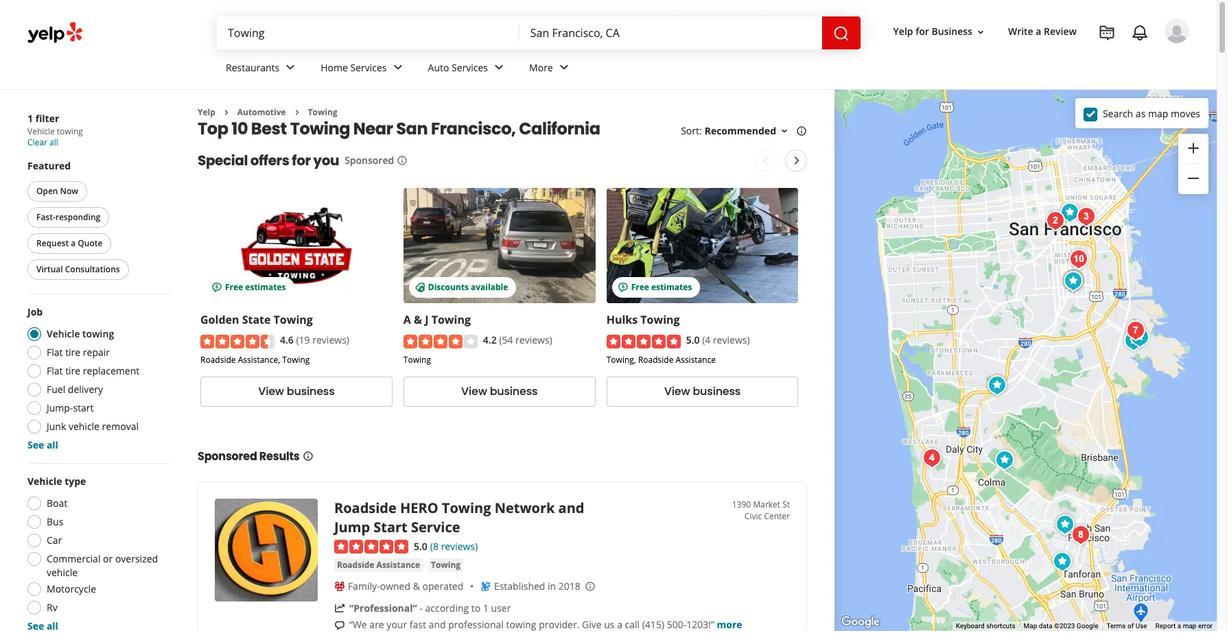 Task type: vqa. For each thing, say whether or not it's contained in the screenshot.


Task type: describe. For each thing, give the bounding box(es) containing it.
auto towing image
[[1120, 327, 1148, 355]]

to
[[472, 603, 481, 616]]

jerry's recovery & transport image
[[1060, 268, 1088, 295]]

francisco,
[[431, 118, 516, 140]]

16 free estimates v2 image for golden
[[212, 282, 223, 293]]

assistance inside button
[[377, 560, 420, 572]]

keyboard shortcuts button
[[957, 622, 1016, 632]]

"professional"
[[350, 603, 417, 616]]

j
[[425, 313, 429, 328]]

(8 reviews) link
[[431, 539, 478, 554]]

user
[[491, 603, 511, 616]]

fast-
[[36, 212, 55, 223]]

free estimates for state
[[225, 282, 286, 294]]

estimates for towing
[[652, 282, 692, 294]]

open now button
[[27, 181, 87, 202]]

hulks towing image
[[1060, 268, 1088, 295]]

business for towing
[[287, 384, 335, 400]]

network collision image
[[991, 447, 1019, 474]]

home services link
[[310, 49, 417, 89]]

10
[[232, 118, 248, 140]]

towing down the 4.2 star rating image
[[404, 354, 431, 366]]

keyboard shortcuts
[[957, 623, 1016, 631]]

0 horizontal spatial for
[[292, 151, 311, 171]]

roadside hero towing network and jump start service
[[334, 499, 585, 537]]

none field 'near'
[[531, 25, 812, 41]]

towing right hulks
[[641, 313, 680, 328]]

boat
[[47, 497, 67, 510]]

commercial
[[47, 553, 101, 566]]

family-
[[348, 581, 380, 594]]

towing inside option group
[[82, 328, 114, 341]]

report a map error
[[1156, 623, 1214, 631]]

reviews) for golden state towing
[[313, 334, 350, 347]]

16 established in v2 image
[[481, 582, 492, 593]]

option group containing job
[[23, 306, 170, 453]]

view business link for towing
[[201, 377, 393, 407]]

best
[[251, 118, 287, 140]]

flat for flat tire repair
[[47, 346, 63, 359]]

fast-responding button
[[27, 207, 109, 228]]

0 vertical spatial 5 star rating image
[[607, 335, 681, 349]]

state
[[242, 313, 271, 328]]

search
[[1104, 107, 1134, 120]]

vasa's towing image
[[1042, 207, 1070, 235]]

projects image
[[1100, 25, 1116, 41]]

24 chevron down v2 image for more
[[556, 59, 573, 76]]

previous image
[[758, 153, 774, 169]]

Find text field
[[228, 25, 509, 41]]

3 view business link from the left
[[607, 377, 799, 407]]

service
[[411, 518, 460, 537]]

in
[[548, 581, 556, 594]]

responding
[[55, 212, 100, 223]]

start
[[73, 402, 94, 415]]

towing link for top 10 best towing near san francisco, california
[[308, 106, 338, 118]]

flat for flat tire replacement
[[47, 365, 63, 378]]

0 vertical spatial assistance
[[676, 354, 716, 366]]

error
[[1199, 623, 1214, 631]]

search as map moves
[[1104, 107, 1201, 120]]

sponsored for sponsored
[[345, 154, 394, 167]]

yelp for business button
[[888, 20, 992, 44]]

assistance,
[[238, 354, 280, 366]]

top
[[198, 118, 228, 140]]

zoom out image
[[1186, 170, 1203, 187]]

request a quote
[[36, 238, 103, 249]]

recommended
[[705, 125, 777, 138]]

commercial or oversized vehicle
[[47, 553, 158, 580]]

towing inside 1 filter vehicle towing clear all
[[57, 126, 83, 137]]

bus
[[47, 516, 63, 529]]

map for moves
[[1149, 107, 1169, 120]]

Near text field
[[531, 25, 812, 41]]

16 trending v2 image
[[334, 604, 345, 615]]

towing up 4.6
[[274, 313, 313, 328]]

fuel
[[47, 383, 65, 396]]

a
[[404, 313, 411, 328]]

16 chevron right v2 image for towing
[[292, 107, 303, 118]]

golden state towing image
[[1052, 511, 1079, 539]]

24 chevron down v2 image
[[491, 59, 508, 76]]

business for j
[[490, 384, 538, 400]]

featured group
[[25, 159, 170, 283]]

hulks
[[607, 313, 638, 328]]

established
[[494, 581, 546, 594]]

0 vertical spatial &
[[414, 313, 422, 328]]

hulks towing link
[[607, 313, 680, 328]]

clear all link
[[27, 137, 58, 148]]

24 chevron down v2 image for home services
[[390, 59, 406, 76]]

yelp link
[[198, 106, 216, 118]]

jerry's recovery & transport image
[[1060, 268, 1088, 295]]

a & j towing link
[[404, 313, 471, 328]]

towing down (19
[[282, 354, 310, 366]]

family-owned & operated
[[348, 581, 464, 594]]

16 speech v2 image
[[334, 621, 345, 632]]

jump-start
[[47, 402, 94, 415]]

now
[[60, 185, 78, 197]]

offers
[[250, 151, 289, 171]]

top 10 best towing near san francisco, california
[[198, 118, 601, 140]]

1 vertical spatial &
[[413, 581, 420, 594]]

golden state towing image
[[1052, 511, 1079, 539]]

16 chevron down v2 image for recommended
[[780, 126, 790, 137]]

center
[[765, 511, 790, 523]]

open
[[36, 185, 58, 197]]

roadside hero towing network and jump start service image inside "map" region
[[1057, 199, 1084, 226]]

2 vertical spatial 16 info v2 image
[[303, 451, 314, 462]]

free for hulks
[[632, 282, 650, 294]]

reviews) for a & j towing
[[516, 334, 553, 347]]

free estimates for towing
[[632, 282, 692, 294]]

terms
[[1107, 623, 1127, 631]]

write
[[1009, 25, 1034, 38]]

write a review
[[1009, 25, 1078, 38]]

5.0 for 5.0 (4 reviews)
[[687, 334, 700, 347]]

established in 2018
[[494, 581, 581, 594]]

junk
[[47, 420, 66, 433]]

roadside assistance button
[[334, 559, 423, 573]]

map region
[[690, 20, 1218, 632]]

removal
[[102, 420, 139, 433]]

golden state towing
[[201, 313, 313, 328]]

repair
[[83, 346, 110, 359]]

network
[[495, 499, 555, 518]]

bob jr's towing image
[[1068, 522, 1095, 549]]

reviews) up towing button
[[441, 540, 478, 553]]

california
[[519, 118, 601, 140]]

market
[[754, 499, 781, 511]]

home
[[321, 61, 348, 74]]

fly towing image
[[1049, 548, 1077, 576]]

write a review link
[[1003, 20, 1083, 44]]

16 chevron right v2 image for automotive
[[221, 107, 232, 118]]

wilmars towing and transport image
[[1066, 246, 1093, 273]]

hulks towing image
[[1060, 268, 1088, 295]]

next image
[[789, 153, 806, 169]]

special
[[198, 151, 248, 171]]

sponsored results
[[198, 449, 300, 465]]

delivery
[[68, 383, 103, 396]]

16 discount available v2 image
[[415, 282, 426, 293]]

a for report
[[1178, 623, 1182, 631]]

towing, roadside assistance
[[607, 354, 716, 366]]

request a quote button
[[27, 234, 112, 254]]

terms of use
[[1107, 623, 1148, 631]]

google image
[[839, 614, 884, 632]]

owned
[[380, 581, 411, 594]]

4.6 star rating image
[[201, 335, 275, 349]]

home services
[[321, 61, 387, 74]]

notifications image
[[1133, 25, 1149, 41]]

2018
[[559, 581, 581, 594]]

st
[[783, 499, 790, 511]]

all inside 1 filter vehicle towing clear all
[[49, 137, 58, 148]]

auto services
[[428, 61, 488, 74]]

discounts available link
[[404, 188, 596, 304]]

flat tire replacement
[[47, 365, 140, 378]]

towing,
[[607, 354, 637, 366]]

civic
[[745, 511, 763, 523]]

option group containing vehicle type
[[23, 475, 170, 632]]

hero
[[400, 499, 439, 518]]

0 horizontal spatial 5 star rating image
[[334, 541, 409, 555]]

automotive link
[[238, 106, 286, 118]]

0 horizontal spatial roadside hero towing network and jump start service image
[[215, 499, 318, 602]]

of
[[1128, 623, 1135, 631]]

type
[[65, 475, 86, 488]]

nelson's towing image
[[1127, 324, 1154, 351]]



Task type: locate. For each thing, give the bounding box(es) containing it.
view for j
[[462, 384, 487, 400]]

1 vertical spatial map
[[1184, 623, 1197, 631]]

0 horizontal spatial none field
[[228, 25, 509, 41]]

1 free from the left
[[225, 282, 243, 294]]

a for request
[[71, 238, 76, 249]]

business down '4.2 (54 reviews)'
[[490, 384, 538, 400]]

services for auto services
[[452, 61, 488, 74]]

16 info v2 image down top 10 best towing near san francisco, california
[[397, 155, 408, 166]]

1 left filter
[[27, 112, 33, 125]]

0 horizontal spatial 16 free estimates v2 image
[[212, 282, 223, 293]]

vehicle for vehicle towing
[[47, 328, 80, 341]]

jump-
[[47, 402, 73, 415]]

view business link
[[201, 377, 393, 407], [404, 377, 596, 407], [607, 377, 799, 407]]

yelp for the yelp link
[[198, 106, 216, 118]]

free estimates link for golden state towing
[[201, 188, 393, 304]]

2 view business from the left
[[462, 384, 538, 400]]

services inside the auto services link
[[452, 61, 488, 74]]

towing up the 4.2 star rating image
[[432, 313, 471, 328]]

virtual
[[36, 264, 63, 275]]

1 horizontal spatial business
[[490, 384, 538, 400]]

1 24 chevron down v2 image from the left
[[282, 59, 299, 76]]

review
[[1045, 25, 1078, 38]]

nolan p. image
[[1165, 19, 1190, 43]]

16 chevron right v2 image right the yelp link
[[221, 107, 232, 118]]

16 free estimates v2 image
[[212, 282, 223, 293], [618, 282, 629, 293]]

1 horizontal spatial 5.0
[[687, 334, 700, 347]]

for left business
[[916, 25, 930, 38]]

1 vertical spatial towing
[[82, 328, 114, 341]]

view down 4.2
[[462, 384, 487, 400]]

reviews) for hulks towing
[[714, 334, 750, 347]]

0 horizontal spatial 5.0
[[414, 540, 428, 553]]

24 chevron down v2 image right restaurants
[[282, 59, 299, 76]]

2 free estimates from the left
[[632, 282, 692, 294]]

(8
[[431, 540, 439, 553]]

1 vertical spatial yelp
[[198, 106, 216, 118]]

0 horizontal spatial free
[[225, 282, 243, 294]]

auto express towing and recovery image
[[1123, 317, 1150, 344]]

search image
[[833, 25, 850, 42]]

1 inside 1 filter vehicle towing clear all
[[27, 112, 33, 125]]

clear
[[27, 137, 47, 148]]

1 vertical spatial 16 info v2 image
[[397, 155, 408, 166]]

for left 'you'
[[292, 151, 311, 171]]

tire down vehicle towing
[[65, 346, 80, 359]]

1 horizontal spatial estimates
[[652, 282, 692, 294]]

1 horizontal spatial free estimates
[[632, 282, 692, 294]]

more
[[530, 61, 553, 74]]

2 16 chevron right v2 image from the left
[[292, 107, 303, 118]]

start
[[374, 518, 408, 537]]

5.0 left (8
[[414, 540, 428, 553]]

16 info v2 image right "results"
[[303, 451, 314, 462]]

1 free estimates from the left
[[225, 282, 286, 294]]

1 vertical spatial assistance
[[377, 560, 420, 572]]

free
[[225, 282, 243, 294], [632, 282, 650, 294]]

vehicle down the start
[[69, 420, 100, 433]]

tire for repair
[[65, 346, 80, 359]]

estimates up hulks towing
[[652, 282, 692, 294]]

a for write
[[1037, 25, 1042, 38]]

towing inside towing button
[[431, 560, 461, 572]]

0 vertical spatial tire
[[65, 346, 80, 359]]

jump start hero image
[[919, 445, 946, 472]]

towing link
[[308, 106, 338, 118], [429, 559, 464, 573]]

free estimates up hulks towing
[[632, 282, 692, 294]]

assistance up owned
[[377, 560, 420, 572]]

24 chevron down v2 image
[[282, 59, 299, 76], [390, 59, 406, 76], [556, 59, 573, 76]]

towing link for 1390 market st
[[429, 559, 464, 573]]

0 horizontal spatial view
[[258, 384, 284, 400]]

services for home services
[[351, 61, 387, 74]]

4.2 star rating image
[[404, 335, 478, 349]]

view business down (4
[[665, 384, 741, 400]]

flat down vehicle towing
[[47, 346, 63, 359]]

vehicle down the commercial
[[47, 567, 78, 580]]

info icon image
[[585, 581, 596, 592], [585, 581, 596, 592]]

1 vertical spatial tire
[[65, 365, 80, 378]]

5.0 for 5.0
[[414, 540, 428, 553]]

towing link down home
[[308, 106, 338, 118]]

for inside button
[[916, 25, 930, 38]]

1 horizontal spatial none field
[[531, 25, 812, 41]]

24 chevron down v2 image left auto
[[390, 59, 406, 76]]

0 horizontal spatial 24 chevron down v2 image
[[282, 59, 299, 76]]

a left the quote
[[71, 238, 76, 249]]

1 none field from the left
[[228, 25, 509, 41]]

towing up service
[[442, 499, 491, 518]]

0 horizontal spatial business
[[287, 384, 335, 400]]

flat up the fuel
[[47, 365, 63, 378]]

1 vertical spatial 5.0
[[414, 540, 428, 553]]

1 horizontal spatial for
[[916, 25, 930, 38]]

(4
[[703, 334, 711, 347]]

towing down filter
[[57, 126, 83, 137]]

report a map error link
[[1156, 623, 1214, 631]]

1 horizontal spatial 24 chevron down v2 image
[[390, 59, 406, 76]]

0 vertical spatial option group
[[23, 306, 170, 453]]

1 horizontal spatial map
[[1184, 623, 1197, 631]]

16 chevron down v2 image inside recommended dropdown button
[[780, 126, 790, 137]]

1
[[27, 112, 33, 125], [483, 603, 489, 616]]

1 horizontal spatial 1
[[483, 603, 489, 616]]

roadside up the family-
[[337, 560, 375, 572]]

flat
[[47, 346, 63, 359], [47, 365, 63, 378]]

4.2 (54 reviews)
[[483, 334, 553, 347]]

2 horizontal spatial 24 chevron down v2 image
[[556, 59, 573, 76]]

towing up the repair
[[82, 328, 114, 341]]

0 vertical spatial sponsored
[[345, 154, 394, 167]]

towing down home
[[308, 106, 338, 118]]

assistance down (4
[[676, 354, 716, 366]]

vehicle towing
[[47, 328, 114, 341]]

"professional" - according to 1 user
[[350, 603, 511, 616]]

oversized
[[115, 553, 158, 566]]

24 chevron down v2 image for restaurants
[[282, 59, 299, 76]]

free for golden
[[225, 282, 243, 294]]

2 estimates from the left
[[652, 282, 692, 294]]

yelp left business
[[894, 25, 914, 38]]

0 vertical spatial flat
[[47, 346, 63, 359]]

0 horizontal spatial towing link
[[308, 106, 338, 118]]

sponsored down near on the top left of page
[[345, 154, 394, 167]]

24 chevron down v2 image inside home services link
[[390, 59, 406, 76]]

business down 4.6 (19 reviews)
[[287, 384, 335, 400]]

roadside for roadside assistance
[[337, 560, 375, 572]]

2 horizontal spatial view business link
[[607, 377, 799, 407]]

1 vertical spatial 1
[[483, 603, 489, 616]]

towing link down (8 reviews) on the left of the page
[[429, 559, 464, 573]]

view down assistance,
[[258, 384, 284, 400]]

job
[[27, 306, 43, 319]]

0 vertical spatial for
[[916, 25, 930, 38]]

1 horizontal spatial view
[[462, 384, 487, 400]]

view business link down '(54'
[[404, 377, 596, 407]]

roadside inside roadside hero towing network and jump start service
[[334, 499, 397, 518]]

0 horizontal spatial 16 info v2 image
[[303, 451, 314, 462]]

tire
[[65, 346, 80, 359], [65, 365, 80, 378]]

1 vertical spatial 16 chevron down v2 image
[[780, 126, 790, 137]]

free estimates up the state
[[225, 282, 286, 294]]

roadside hero towing network and jump start service image
[[1057, 199, 1084, 226], [215, 499, 318, 602]]

free estimates link for hulks towing
[[607, 188, 799, 304]]

1 vertical spatial 5 star rating image
[[334, 541, 409, 555]]

16 free estimates v2 image for hulks
[[618, 282, 629, 293]]

vehicle down filter
[[27, 126, 55, 137]]

1 horizontal spatial services
[[452, 61, 488, 74]]

16 free estimates v2 image up golden
[[212, 282, 223, 293]]

view business link for j
[[404, 377, 596, 407]]

16 free estimates v2 image up hulks
[[618, 282, 629, 293]]

3 view business from the left
[[665, 384, 741, 400]]

5 star rating image down hulks towing
[[607, 335, 681, 349]]

2 services from the left
[[452, 61, 488, 74]]

business categories element
[[215, 49, 1190, 89]]

sort:
[[681, 125, 702, 138]]

0 horizontal spatial sponsored
[[198, 449, 257, 465]]

quote
[[78, 238, 103, 249]]

1 flat from the top
[[47, 346, 63, 359]]

none field find
[[228, 25, 509, 41]]

towing up 'you'
[[290, 118, 350, 140]]

0 vertical spatial a
[[1037, 25, 1042, 38]]

1 vertical spatial all
[[47, 439, 58, 452]]

sponsored for sponsored results
[[198, 449, 257, 465]]

1 horizontal spatial roadside hero towing network and jump start service image
[[1057, 199, 1084, 226]]

map
[[1024, 623, 1038, 631]]

-
[[420, 603, 423, 616]]

services left 24 chevron down v2 icon
[[452, 61, 488, 74]]

1390
[[733, 499, 752, 511]]

1 view from the left
[[258, 384, 284, 400]]

0 vertical spatial 1
[[27, 112, 33, 125]]

view business for j
[[462, 384, 538, 400]]

1 vertical spatial vehicle
[[47, 328, 80, 341]]

1 horizontal spatial towing link
[[429, 559, 464, 573]]

as
[[1137, 107, 1146, 120]]

roadside for roadside assistance, towing
[[201, 354, 236, 366]]

google
[[1077, 623, 1099, 631]]

junk vehicle removal
[[47, 420, 139, 433]]

1 view business link from the left
[[201, 377, 393, 407]]

3 view from the left
[[665, 384, 691, 400]]

1 services from the left
[[351, 61, 387, 74]]

1 tire from the top
[[65, 346, 80, 359]]

2 view business link from the left
[[404, 377, 596, 407]]

2 24 chevron down v2 image from the left
[[390, 59, 406, 76]]

2 horizontal spatial 16 info v2 image
[[797, 126, 808, 137]]

0 horizontal spatial a
[[71, 238, 76, 249]]

2 horizontal spatial view business
[[665, 384, 741, 400]]

1 horizontal spatial view business link
[[404, 377, 596, 407]]

0 horizontal spatial 16 chevron right v2 image
[[221, 107, 232, 118]]

0 vertical spatial towing
[[57, 126, 83, 137]]

vehicle up flat tire repair
[[47, 328, 80, 341]]

2 view from the left
[[462, 384, 487, 400]]

zoom in image
[[1186, 140, 1203, 156]]

roadside down 4.6 star rating image
[[201, 354, 236, 366]]

1 horizontal spatial assistance
[[676, 354, 716, 366]]

map right as
[[1149, 107, 1169, 120]]

free up golden
[[225, 282, 243, 294]]

roberto's roadside rescue image
[[1073, 203, 1101, 230]]

16 info v2 image up next icon
[[797, 126, 808, 137]]

16 chevron down v2 image inside yelp for business button
[[976, 27, 987, 38]]

0 vertical spatial 16 info v2 image
[[797, 126, 808, 137]]

yelp for yelp for business
[[894, 25, 914, 38]]

0 horizontal spatial 1
[[27, 112, 33, 125]]

0 horizontal spatial yelp
[[198, 106, 216, 118]]

view business down '(54'
[[462, 384, 538, 400]]

3 business from the left
[[693, 384, 741, 400]]

use
[[1136, 623, 1148, 631]]

2 free from the left
[[632, 282, 650, 294]]

16 chevron right v2 image
[[221, 107, 232, 118], [292, 107, 303, 118]]

1 free estimates link from the left
[[201, 188, 393, 304]]

& right owned
[[413, 581, 420, 594]]

estimates up golden state towing link
[[245, 282, 286, 294]]

roadside
[[201, 354, 236, 366], [639, 354, 674, 366], [334, 499, 397, 518], [337, 560, 375, 572]]

fast-responding
[[36, 212, 100, 223]]

1 vertical spatial roadside hero towing network and jump start service image
[[215, 499, 318, 602]]

0 vertical spatial 5.0
[[687, 334, 700, 347]]

0 horizontal spatial services
[[351, 61, 387, 74]]

tire up the fuel delivery in the left of the page
[[65, 365, 80, 378]]

discounts available
[[428, 282, 508, 294]]

sponsored left "results"
[[198, 449, 257, 465]]

view business down assistance,
[[258, 384, 335, 400]]

0 horizontal spatial view business link
[[201, 377, 393, 407]]

1 horizontal spatial view business
[[462, 384, 538, 400]]

1 horizontal spatial 16 info v2 image
[[397, 155, 408, 166]]

©2023
[[1055, 623, 1076, 631]]

services inside home services link
[[351, 61, 387, 74]]

0 vertical spatial map
[[1149, 107, 1169, 120]]

roadside for roadside hero towing network and jump start service
[[334, 499, 397, 518]]

5 star rating image
[[607, 335, 681, 349], [334, 541, 409, 555]]

auto services link
[[417, 49, 519, 89]]

1 horizontal spatial 16 chevron right v2 image
[[292, 107, 303, 118]]

1 horizontal spatial sponsored
[[345, 154, 394, 167]]

1 view business from the left
[[258, 384, 335, 400]]

map for error
[[1184, 623, 1197, 631]]

16 chevron down v2 image right business
[[976, 27, 987, 38]]

estimates for state
[[245, 282, 286, 294]]

0 horizontal spatial free estimates link
[[201, 188, 393, 304]]

a right 'report'
[[1178, 623, 1182, 631]]

reviews) right (19
[[313, 334, 350, 347]]

more link
[[519, 49, 584, 89]]

5.0 (4 reviews)
[[687, 334, 750, 347]]

1 filter vehicle towing clear all
[[27, 112, 83, 148]]

2 flat from the top
[[47, 365, 63, 378]]

towing down (8 reviews) on the left of the page
[[431, 560, 461, 572]]

a & j towing
[[404, 313, 471, 328]]

24 chevron down v2 image right the more
[[556, 59, 573, 76]]

view business for towing
[[258, 384, 335, 400]]

view business link down (4
[[607, 377, 799, 407]]

1 16 chevron right v2 image from the left
[[221, 107, 232, 118]]

16 chevron right v2 image right best on the left top of the page
[[292, 107, 303, 118]]

services right home
[[351, 61, 387, 74]]

yelp inside button
[[894, 25, 914, 38]]

roadside assistance
[[337, 560, 420, 572]]

2 horizontal spatial business
[[693, 384, 741, 400]]

according
[[425, 603, 469, 616]]

None search field
[[217, 16, 864, 49]]

1 horizontal spatial free
[[632, 282, 650, 294]]

& left j
[[414, 313, 422, 328]]

2 horizontal spatial a
[[1178, 623, 1182, 631]]

operated
[[423, 581, 464, 594]]

all right see
[[47, 439, 58, 452]]

2 16 free estimates v2 image from the left
[[618, 282, 629, 293]]

option group
[[23, 306, 170, 453], [23, 475, 170, 632]]

24 chevron down v2 image inside more link
[[556, 59, 573, 76]]

0 vertical spatial yelp
[[894, 25, 914, 38]]

roadside up the jump
[[334, 499, 397, 518]]

for
[[916, 25, 930, 38], [292, 151, 311, 171]]

reviews) right (4
[[714, 334, 750, 347]]

restaurants
[[226, 61, 280, 74]]

automotive
[[238, 106, 286, 118]]

a right 'write'
[[1037, 25, 1042, 38]]

and
[[559, 499, 585, 518]]

1 horizontal spatial a
[[1037, 25, 1042, 38]]

1390 market st civic center
[[733, 499, 790, 523]]

2 option group from the top
[[23, 475, 170, 632]]

vehicle type
[[27, 475, 86, 488]]

16 info v2 image for special offers for you
[[397, 155, 408, 166]]

vehicle up boat
[[27, 475, 62, 488]]

5.0 left (4
[[687, 334, 700, 347]]

vehicle inside 1 filter vehicle towing clear all
[[27, 126, 55, 137]]

0 vertical spatial vehicle
[[27, 126, 55, 137]]

16 family owned v2 image
[[334, 582, 345, 593]]

16 chevron down v2 image for yelp for business
[[976, 27, 987, 38]]

4.6 (19 reviews)
[[280, 334, 350, 347]]

0 vertical spatial roadside hero towing network and jump start service image
[[1057, 199, 1084, 226]]

business down 5.0 (4 reviews) on the right of page
[[693, 384, 741, 400]]

sponsored
[[345, 154, 394, 167], [198, 449, 257, 465]]

map left "error"
[[1184, 623, 1197, 631]]

0 horizontal spatial free estimates
[[225, 282, 286, 294]]

24 chevron down v2 image inside restaurants link
[[282, 59, 299, 76]]

flat tire repair
[[47, 346, 110, 359]]

None field
[[228, 25, 509, 41], [531, 25, 812, 41]]

0 horizontal spatial estimates
[[245, 282, 286, 294]]

tire for replacement
[[65, 365, 80, 378]]

0 vertical spatial 16 chevron down v2 image
[[976, 27, 987, 38]]

all inside option group
[[47, 439, 58, 452]]

a inside "button"
[[71, 238, 76, 249]]

1 horizontal spatial 5 star rating image
[[607, 335, 681, 349]]

1 vertical spatial vehicle
[[47, 567, 78, 580]]

vehicle
[[27, 126, 55, 137], [47, 328, 80, 341], [27, 475, 62, 488]]

16 chevron down v2 image up next icon
[[780, 126, 790, 137]]

16 chevron down v2 image
[[976, 27, 987, 38], [780, 126, 790, 137]]

16 info v2 image for top 10 best towing near san francisco, california
[[797, 126, 808, 137]]

2 none field from the left
[[531, 25, 812, 41]]

none field up business categories element
[[531, 25, 812, 41]]

view down towing, roadside assistance
[[665, 384, 691, 400]]

1 16 free estimates v2 image from the left
[[212, 282, 223, 293]]

2 tire from the top
[[65, 365, 80, 378]]

1 vertical spatial towing link
[[429, 559, 464, 573]]

1 horizontal spatial free estimates link
[[607, 188, 799, 304]]

roadside right towing,
[[639, 354, 674, 366]]

golden
[[201, 313, 239, 328]]

you
[[313, 151, 339, 171]]

map data ©2023 google
[[1024, 623, 1099, 631]]

data
[[1040, 623, 1053, 631]]

2 horizontal spatial view
[[665, 384, 691, 400]]

a & j towing image
[[984, 372, 1011, 399], [984, 372, 1011, 399]]

recommended button
[[705, 125, 790, 138]]

1 right to
[[483, 603, 489, 616]]

featured
[[27, 159, 71, 172]]

group
[[1179, 134, 1209, 194]]

roadside inside button
[[337, 560, 375, 572]]

towing inside roadside hero towing network and jump start service
[[442, 499, 491, 518]]

free estimates link
[[201, 188, 393, 304], [607, 188, 799, 304]]

free up hulks towing
[[632, 282, 650, 294]]

request
[[36, 238, 69, 249]]

terms of use link
[[1107, 623, 1148, 631]]

2 vertical spatial a
[[1178, 623, 1182, 631]]

view business
[[258, 384, 335, 400], [462, 384, 538, 400], [665, 384, 741, 400]]

0 vertical spatial towing link
[[308, 106, 338, 118]]

view for towing
[[258, 384, 284, 400]]

1 option group from the top
[[23, 306, 170, 453]]

replacement
[[83, 365, 140, 378]]

0 vertical spatial all
[[49, 137, 58, 148]]

yelp for business
[[894, 25, 973, 38]]

1 horizontal spatial 16 free estimates v2 image
[[618, 282, 629, 293]]

yelp
[[894, 25, 914, 38], [198, 106, 216, 118]]

1 estimates from the left
[[245, 282, 286, 294]]

0 vertical spatial vehicle
[[69, 420, 100, 433]]

reviews) right '(54'
[[516, 334, 553, 347]]

fuel delivery
[[47, 383, 103, 396]]

user actions element
[[883, 17, 1209, 102]]

1 vertical spatial for
[[292, 151, 311, 171]]

moves
[[1172, 107, 1201, 120]]

yelp left the 10
[[198, 106, 216, 118]]

virtual consultations
[[36, 264, 120, 275]]

0 horizontal spatial view business
[[258, 384, 335, 400]]

1 business from the left
[[287, 384, 335, 400]]

2 vertical spatial vehicle
[[27, 475, 62, 488]]

vehicle for vehicle type
[[27, 475, 62, 488]]

vehicle inside commercial or oversized vehicle
[[47, 567, 78, 580]]

4.2
[[483, 334, 497, 347]]

5 star rating image up roadside assistance
[[334, 541, 409, 555]]

1 horizontal spatial 16 chevron down v2 image
[[976, 27, 987, 38]]

none field up home services link
[[228, 25, 509, 41]]

0 horizontal spatial assistance
[[377, 560, 420, 572]]

special offers for you
[[198, 151, 339, 171]]

2 business from the left
[[490, 384, 538, 400]]

2 free estimates link from the left
[[607, 188, 799, 304]]

1 vertical spatial option group
[[23, 475, 170, 632]]

view business link down assistance,
[[201, 377, 393, 407]]

all right clear
[[49, 137, 58, 148]]

0 horizontal spatial 16 chevron down v2 image
[[780, 126, 790, 137]]

business
[[932, 25, 973, 38]]

1 vertical spatial flat
[[47, 365, 63, 378]]

16 info v2 image
[[797, 126, 808, 137], [397, 155, 408, 166], [303, 451, 314, 462]]

1 vertical spatial a
[[71, 238, 76, 249]]

3 24 chevron down v2 image from the left
[[556, 59, 573, 76]]

towing
[[308, 106, 338, 118], [290, 118, 350, 140], [274, 313, 313, 328], [432, 313, 471, 328], [641, 313, 680, 328], [282, 354, 310, 366], [404, 354, 431, 366], [442, 499, 491, 518], [431, 560, 461, 572]]



